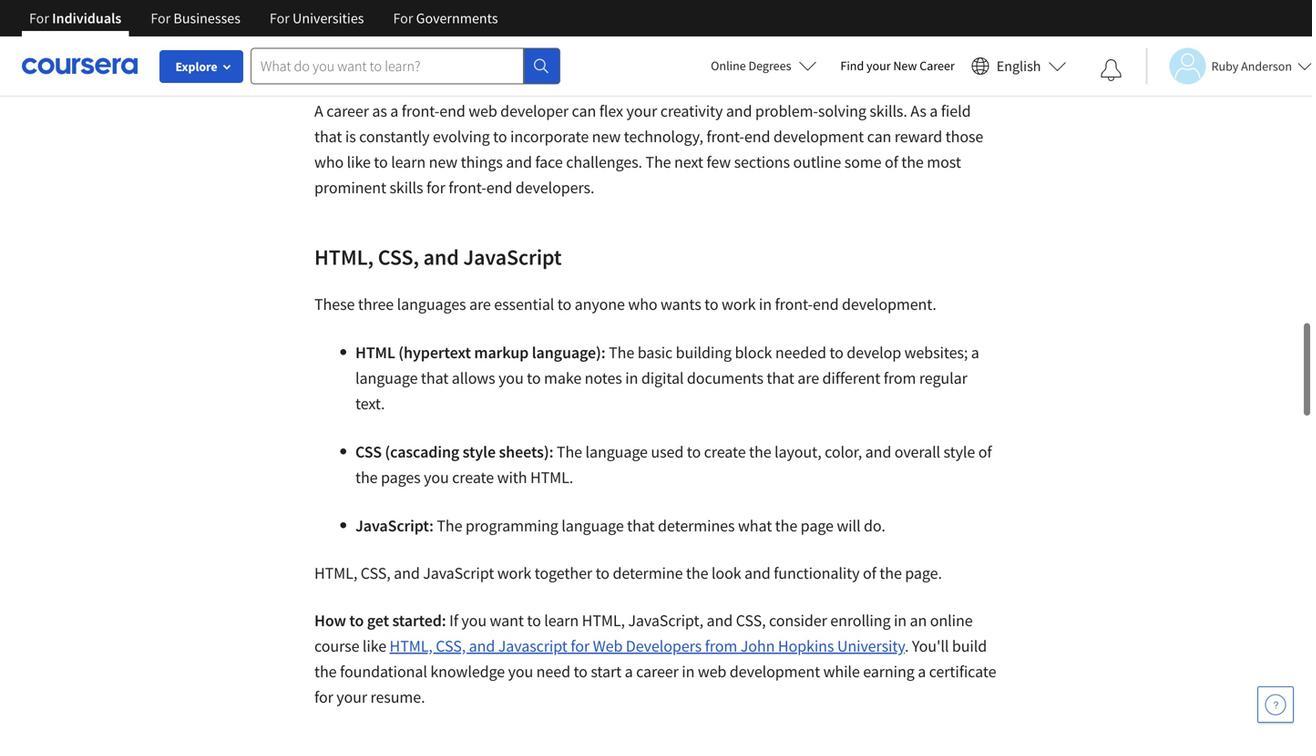 Task type: describe. For each thing, give the bounding box(es) containing it.
if
[[450, 610, 458, 631]]

web inside the a career as a front-end web developer can flex your creativity and problem-solving skills. as a field that is constantly evolving to incorporate new technology, front-end development can reward those who like to learn new things and face challenges. the next few sections outline some of the most prominent skills for front-end developers.
[[469, 101, 497, 121]]

page.
[[905, 563, 942, 583]]

languages
[[397, 294, 466, 315]]

notes
[[585, 368, 622, 388]]

universities
[[293, 9, 364, 27]]

these
[[315, 294, 355, 315]]

javascript for html, css, and javascript work together to determine the look and functionality of the page.
[[423, 563, 494, 583]]

field
[[941, 101, 971, 121]]

enrolling
[[831, 610, 891, 631]]

the left page
[[775, 516, 798, 536]]

coursera image
[[22, 51, 138, 80]]

who inside the a career as a front-end web developer can flex your creativity and problem-solving skills. as a field that is constantly evolving to incorporate new technology, front-end development can reward those who like to learn new things and face challenges. the next few sections outline some of the most prominent skills for front-end developers.
[[315, 152, 344, 172]]

front- up constantly
[[402, 101, 440, 121]]

end down things
[[487, 177, 513, 198]]

overall
[[895, 442, 941, 462]]

in inside . you'll build the foundational knowledge you need to start a career in web development while earning a certificate for your resume.
[[682, 661, 695, 682]]

pages
[[381, 467, 421, 488]]

end up sections
[[745, 126, 771, 147]]

html, css, and javascript for web developers from john hopkins university
[[390, 636, 905, 656]]

career
[[920, 57, 955, 74]]

creativity
[[661, 101, 723, 121]]

challenges.
[[566, 152, 643, 172]]

few
[[707, 152, 731, 172]]

explore button
[[160, 50, 243, 83]]

web inside . you'll build the foundational knowledge you need to start a career in web development while earning a certificate for your resume.
[[698, 661, 727, 682]]

allows
[[452, 368, 496, 388]]

language inside language used to create the layout, color, and overall style of the pages you create with html.
[[586, 442, 648, 462]]

. you'll build the foundational knowledge you need to start a career in web development while earning a certificate for your resume.
[[315, 636, 997, 707]]

explore
[[175, 58, 217, 75]]

different
[[823, 368, 881, 388]]

things
[[461, 152, 503, 172]]

html, inside if you want to learn html, javascript, and css, consider enrolling in an online course like
[[582, 610, 625, 631]]

html, css, and javascript work together to determine the look and functionality of the page.
[[315, 563, 946, 583]]

get
[[367, 610, 389, 631]]

html, css, and javascript for web developers from john hopkins university link
[[390, 636, 905, 656]]

used
[[651, 442, 684, 462]]

that down needed
[[767, 368, 795, 388]]

ruby
[[1212, 58, 1239, 74]]

learn inside if you want to learn html, javascript, and css, consider enrolling in an online course like
[[544, 610, 579, 631]]

development inside the a career as a front-end web developer can flex your creativity and problem-solving skills. as a field that is constantly evolving to incorporate new technology, front-end development can reward those who like to learn new things and face challenges. the next few sections outline some of the most prominent skills for front-end developers.
[[774, 126, 864, 147]]

essential
[[494, 294, 555, 315]]

the left layout,
[[749, 442, 772, 462]]

end up evolving
[[440, 101, 466, 121]]

digital
[[642, 368, 684, 388]]

evolving
[[433, 126, 490, 147]]

language):
[[532, 342, 606, 363]]

for inside the a career as a front-end web developer can flex your creativity and problem-solving skills. as a field that is constantly evolving to incorporate new technology, front-end development can reward those who like to learn new things and face challenges. the next few sections outline some of the most prominent skills for front-end developers.
[[427, 177, 446, 198]]

and inside if you want to learn html, javascript, and css, consider enrolling in an online course like
[[707, 610, 733, 631]]

of inside language used to create the layout, color, and overall style of the pages you create with html.
[[979, 442, 992, 462]]

governments
[[416, 9, 498, 27]]

language inside the basic building block needed to develop websites; a language that allows you to make notes in digital documents that are different from regular text.
[[356, 368, 418, 388]]

development inside . you'll build the foundational knowledge you need to start a career in web development while earning a certificate for your resume.
[[730, 661, 821, 682]]

to right together
[[596, 563, 610, 583]]

reward
[[895, 126, 943, 147]]

and left face
[[506, 152, 532, 172]]

new
[[894, 57, 918, 74]]

0 vertical spatial are
[[469, 294, 491, 315]]

online
[[711, 57, 746, 74]]

is
[[345, 126, 356, 147]]

anyone
[[575, 294, 625, 315]]

build
[[952, 636, 987, 656]]

websites;
[[905, 342, 968, 363]]

outline
[[794, 152, 842, 172]]

the inside the a career as a front-end web developer can flex your creativity and problem-solving skills. as a field that is constantly evolving to incorporate new technology, front-end development can reward those who like to learn new things and face challenges. the next few sections outline some of the most prominent skills for front-end developers.
[[902, 152, 924, 172]]

front- down things
[[449, 177, 487, 198]]

the up html. on the left bottom
[[557, 442, 583, 462]]

find your new career
[[841, 57, 955, 74]]

2 horizontal spatial your
[[867, 57, 891, 74]]

developers
[[626, 636, 702, 656]]

a
[[315, 101, 323, 121]]

end up needed
[[813, 294, 839, 315]]

you inside language used to create the layout, color, and overall style of the pages you create with html.
[[424, 467, 449, 488]]

to inside language used to create the layout, color, and overall style of the pages you create with html.
[[687, 442, 701, 462]]

john
[[741, 636, 775, 656]]

as
[[911, 101, 927, 121]]

face
[[535, 152, 563, 172]]

basic
[[638, 342, 673, 363]]

0 horizontal spatial work
[[498, 563, 532, 583]]

online degrees
[[711, 57, 792, 74]]

to right wants
[[705, 294, 719, 315]]

foundational
[[340, 661, 427, 682]]

and down the javascript:
[[394, 563, 420, 583]]

businesses
[[174, 9, 241, 27]]

you inside . you'll build the foundational knowledge you need to start a career in web development while earning a certificate for your resume.
[[508, 661, 533, 682]]

to up different
[[830, 342, 844, 363]]

for inside . you'll build the foundational knowledge you need to start a career in web development while earning a certificate for your resume.
[[315, 687, 333, 707]]

like inside if you want to learn html, javascript, and css, consider enrolling in an online course like
[[363, 636, 387, 656]]

determine
[[613, 563, 683, 583]]

together
[[535, 563, 593, 583]]

layout,
[[775, 442, 822, 462]]

markup
[[474, 342, 529, 363]]

course
[[315, 636, 360, 656]]

how to become a front-end developer
[[315, 43, 754, 77]]

needed
[[776, 342, 827, 363]]

1 vertical spatial from
[[705, 636, 738, 656]]

building
[[676, 342, 732, 363]]

front- up needed
[[775, 294, 813, 315]]

1 horizontal spatial create
[[704, 442, 746, 462]]

the basic building block needed to develop websites; a language that allows you to make notes in digital documents that are different from regular text.
[[356, 342, 980, 414]]

for for individuals
[[29, 9, 49, 27]]

front- up incorporate
[[520, 43, 586, 77]]

html, for html, css, and javascript for web developers from john hopkins university
[[390, 636, 433, 656]]

(cascading
[[385, 442, 460, 462]]

the inside . you'll build the foundational knowledge you need to start a career in web development while earning a certificate for your resume.
[[315, 661, 337, 682]]

to left anyone
[[558, 294, 572, 315]]

javascript for html, css, and javascript
[[463, 243, 562, 271]]

1 style from the left
[[463, 442, 496, 462]]

for for governments
[[393, 9, 413, 27]]

the inside the a career as a front-end web developer can flex your creativity and problem-solving skills. as a field that is constantly evolving to incorporate new technology, front-end development can reward those who like to learn new things and face challenges. the next few sections outline some of the most prominent skills for front-end developers.
[[646, 152, 671, 172]]

while
[[824, 661, 860, 682]]

html.
[[530, 467, 574, 488]]

regular
[[920, 368, 968, 388]]

html, css, and javascript
[[315, 243, 562, 271]]

css, for html, css, and javascript
[[378, 243, 419, 271]]

help center image
[[1265, 694, 1287, 716]]

technology,
[[624, 126, 704, 147]]

the right the javascript:
[[437, 516, 463, 536]]

.
[[905, 636, 909, 656]]

earning
[[863, 661, 915, 682]]

css
[[356, 442, 382, 462]]

and up knowledge
[[469, 636, 495, 656]]

how for how to get started:
[[315, 610, 346, 631]]

color,
[[825, 442, 862, 462]]

individuals
[[52, 9, 122, 27]]

What do you want to learn? text field
[[251, 48, 524, 84]]

functionality
[[774, 563, 860, 583]]

you inside if you want to learn html, javascript, and css, consider enrolling in an online course like
[[462, 610, 487, 631]]

university
[[838, 636, 905, 656]]

a career as a front-end web developer can flex your creativity and problem-solving skills. as a field that is constantly evolving to incorporate new technology, front-end development can reward those who like to learn new things and face challenges. the next few sections outline some of the most prominent skills for front-end developers.
[[315, 101, 984, 198]]

that up determine
[[627, 516, 655, 536]]

block
[[735, 342, 772, 363]]

for businesses
[[151, 9, 241, 27]]

career inside . you'll build the foundational knowledge you need to start a career in web development while earning a certificate for your resume.
[[636, 661, 679, 682]]

the down css on the left bottom of the page
[[356, 467, 378, 488]]



Task type: locate. For each thing, give the bounding box(es) containing it.
who up prominent
[[315, 152, 344, 172]]

are down needed
[[798, 368, 820, 388]]

for down the 'course'
[[315, 687, 333, 707]]

next
[[675, 152, 704, 172]]

and right look
[[745, 563, 771, 583]]

1 horizontal spatial who
[[628, 294, 658, 315]]

1 vertical spatial like
[[363, 636, 387, 656]]

end up flex
[[586, 43, 631, 77]]

html (hypertext markup language):
[[356, 342, 609, 363]]

degrees
[[749, 57, 792, 74]]

1 how from the top
[[315, 43, 368, 77]]

1 horizontal spatial are
[[798, 368, 820, 388]]

banner navigation
[[15, 0, 513, 36]]

1 horizontal spatial your
[[627, 101, 657, 121]]

look
[[712, 563, 742, 583]]

developer
[[636, 43, 754, 77], [501, 101, 569, 121]]

of inside the a career as a front-end web developer can flex your creativity and problem-solving skills. as a field that is constantly evolving to incorporate new technology, front-end development can reward those who like to learn new things and face challenges. the next few sections outline some of the most prominent skills for front-end developers.
[[885, 152, 899, 172]]

0 horizontal spatial who
[[315, 152, 344, 172]]

0 vertical spatial create
[[704, 442, 746, 462]]

javascript up essential
[[463, 243, 562, 271]]

page
[[801, 516, 834, 536]]

0 vertical spatial how
[[315, 43, 368, 77]]

to left start
[[574, 661, 588, 682]]

like inside the a career as a front-end web developer can flex your creativity and problem-solving skills. as a field that is constantly evolving to incorporate new technology, front-end development can reward those who like to learn new things and face challenges. the next few sections outline some of the most prominent skills for front-end developers.
[[347, 152, 371, 172]]

0 vertical spatial developer
[[636, 43, 754, 77]]

and down look
[[707, 610, 733, 631]]

for right skills
[[427, 177, 446, 198]]

0 horizontal spatial developer
[[501, 101, 569, 121]]

javascript: the programming language that determines what the page will do.
[[356, 516, 886, 536]]

style
[[463, 442, 496, 462], [944, 442, 976, 462]]

css, inside if you want to learn html, javascript, and css, consider enrolling in an online course like
[[736, 610, 766, 631]]

your right flex
[[627, 101, 657, 121]]

in up block
[[759, 294, 772, 315]]

0 vertical spatial language
[[356, 368, 418, 388]]

2 style from the left
[[944, 442, 976, 462]]

your
[[867, 57, 891, 74], [627, 101, 657, 121], [337, 687, 367, 707]]

style right overall
[[944, 442, 976, 462]]

style left 'sheets):'
[[463, 442, 496, 462]]

for left universities
[[270, 9, 290, 27]]

css (cascading style sheets): the
[[356, 442, 583, 462]]

ruby anderson button
[[1146, 48, 1313, 84]]

in right notes
[[626, 368, 638, 388]]

and down the online
[[726, 101, 752, 121]]

web down developers
[[698, 661, 727, 682]]

html, up how to get started:
[[315, 563, 358, 583]]

3 for from the left
[[270, 9, 290, 27]]

0 horizontal spatial your
[[337, 687, 367, 707]]

html, up these
[[315, 243, 374, 271]]

from inside the basic building block needed to develop websites; a language that allows you to make notes in digital documents that are different from regular text.
[[884, 368, 916, 388]]

of right the some
[[885, 152, 899, 172]]

become
[[403, 43, 495, 77]]

learn up skills
[[391, 152, 426, 172]]

need
[[537, 661, 571, 682]]

your right find on the top of page
[[867, 57, 891, 74]]

documents
[[687, 368, 764, 388]]

1 for from the left
[[29, 9, 49, 27]]

the inside the basic building block needed to develop websites; a language that allows you to make notes in digital documents that are different from regular text.
[[609, 342, 635, 363]]

these three languages are essential to anyone who wants to work in front-end development.
[[315, 294, 937, 315]]

1 vertical spatial development
[[730, 661, 821, 682]]

for governments
[[393, 9, 498, 27]]

how for how to become a front-end developer
[[315, 43, 368, 77]]

0 vertical spatial from
[[884, 368, 916, 388]]

web up evolving
[[469, 101, 497, 121]]

html, for html, css, and javascript work together to determine the look and functionality of the page.
[[315, 563, 358, 583]]

1 vertical spatial language
[[586, 442, 648, 462]]

0 horizontal spatial create
[[452, 467, 494, 488]]

development.
[[842, 294, 937, 315]]

1 vertical spatial work
[[498, 563, 532, 583]]

you right 'if'
[[462, 610, 487, 631]]

create down css (cascading style sheets): the
[[452, 467, 494, 488]]

0 vertical spatial development
[[774, 126, 864, 147]]

problem-
[[756, 101, 819, 121]]

work
[[722, 294, 756, 315], [498, 563, 532, 583]]

2 vertical spatial for
[[315, 687, 333, 707]]

html, up web
[[582, 610, 625, 631]]

incorporate
[[510, 126, 589, 147]]

development down john
[[730, 661, 821, 682]]

1 vertical spatial create
[[452, 467, 494, 488]]

0 horizontal spatial new
[[429, 152, 458, 172]]

find your new career link
[[832, 55, 964, 77]]

like down is
[[347, 152, 371, 172]]

2 vertical spatial language
[[562, 516, 624, 536]]

html
[[356, 342, 395, 363]]

how down universities
[[315, 43, 368, 77]]

2 vertical spatial of
[[863, 563, 877, 583]]

you down markup
[[499, 368, 524, 388]]

0 horizontal spatial can
[[572, 101, 596, 121]]

how to get started:
[[315, 610, 450, 631]]

to inside . you'll build the foundational knowledge you need to start a career in web development while earning a certificate for your resume.
[[574, 661, 588, 682]]

create right used
[[704, 442, 746, 462]]

resume.
[[371, 687, 425, 707]]

certificate
[[930, 661, 997, 682]]

you'll
[[912, 636, 949, 656]]

development up outline
[[774, 126, 864, 147]]

0 vertical spatial of
[[885, 152, 899, 172]]

the down 'reward' at top right
[[902, 152, 924, 172]]

to right used
[[687, 442, 701, 462]]

career up is
[[327, 101, 369, 121]]

in inside if you want to learn html, javascript, and css, consider enrolling in an online course like
[[894, 610, 907, 631]]

language up together
[[562, 516, 624, 536]]

text.
[[356, 393, 385, 414]]

0 vertical spatial for
[[427, 177, 446, 198]]

front- up few
[[707, 126, 745, 147]]

0 vertical spatial who
[[315, 152, 344, 172]]

start
[[591, 661, 622, 682]]

1 vertical spatial web
[[698, 661, 727, 682]]

most
[[927, 152, 962, 172]]

of right overall
[[979, 442, 992, 462]]

can left flex
[[572, 101, 596, 121]]

with
[[497, 467, 527, 488]]

to up as
[[373, 43, 397, 77]]

find
[[841, 57, 864, 74]]

to left the make
[[527, 368, 541, 388]]

2 horizontal spatial of
[[979, 442, 992, 462]]

0 vertical spatial javascript
[[463, 243, 562, 271]]

you down 'javascript'
[[508, 661, 533, 682]]

the left look
[[686, 563, 709, 583]]

css, down 'if'
[[436, 636, 466, 656]]

career down developers
[[636, 661, 679, 682]]

that left is
[[315, 126, 342, 147]]

javascript
[[498, 636, 568, 656]]

2 how from the top
[[315, 610, 346, 631]]

started:
[[392, 610, 446, 631]]

for for universities
[[270, 9, 290, 27]]

to down constantly
[[374, 152, 388, 172]]

are inside the basic building block needed to develop websites; a language that allows you to make notes in digital documents that are different from regular text.
[[798, 368, 820, 388]]

1 horizontal spatial career
[[636, 661, 679, 682]]

if you want to learn html, javascript, and css, consider enrolling in an online course like
[[315, 610, 973, 656]]

to inside if you want to learn html, javascript, and css, consider enrolling in an online course like
[[527, 610, 541, 631]]

0 vertical spatial web
[[469, 101, 497, 121]]

1 vertical spatial of
[[979, 442, 992, 462]]

the down the 'course'
[[315, 661, 337, 682]]

sheets):
[[499, 442, 554, 462]]

1 horizontal spatial developer
[[636, 43, 754, 77]]

1 horizontal spatial for
[[427, 177, 446, 198]]

make
[[544, 368, 582, 388]]

0 horizontal spatial are
[[469, 294, 491, 315]]

developer up incorporate
[[501, 101, 569, 121]]

online
[[931, 610, 973, 631]]

1 vertical spatial how
[[315, 610, 346, 631]]

javascript up 'if'
[[423, 563, 494, 583]]

constantly
[[359, 126, 430, 147]]

what
[[738, 516, 772, 536]]

skills.
[[870, 101, 908, 121]]

1 horizontal spatial of
[[885, 152, 899, 172]]

None search field
[[251, 48, 561, 84]]

0 vertical spatial learn
[[391, 152, 426, 172]]

you inside the basic building block needed to develop websites; a language that allows you to make notes in digital documents that are different from regular text.
[[499, 368, 524, 388]]

css, for html, css, and javascript for web developers from john hopkins university
[[436, 636, 466, 656]]

1 vertical spatial learn
[[544, 610, 579, 631]]

html,
[[315, 243, 374, 271], [315, 563, 358, 583], [582, 610, 625, 631], [390, 636, 433, 656]]

in down developers
[[682, 661, 695, 682]]

1 horizontal spatial work
[[722, 294, 756, 315]]

can
[[572, 101, 596, 121], [868, 126, 892, 147]]

0 horizontal spatial for
[[315, 687, 333, 707]]

for individuals
[[29, 9, 122, 27]]

2 vertical spatial your
[[337, 687, 367, 707]]

2 for from the left
[[151, 9, 171, 27]]

prominent
[[315, 177, 386, 198]]

sections
[[734, 152, 790, 172]]

anderson
[[1242, 58, 1293, 74]]

1 vertical spatial for
[[571, 636, 590, 656]]

language left used
[[586, 442, 648, 462]]

knowledge
[[431, 661, 505, 682]]

0 vertical spatial work
[[722, 294, 756, 315]]

for for businesses
[[151, 9, 171, 27]]

1 horizontal spatial from
[[884, 368, 916, 388]]

1 vertical spatial new
[[429, 152, 458, 172]]

the
[[646, 152, 671, 172], [609, 342, 635, 363], [557, 442, 583, 462], [437, 516, 463, 536]]

are left essential
[[469, 294, 491, 315]]

1 horizontal spatial style
[[944, 442, 976, 462]]

front-
[[520, 43, 586, 77], [402, 101, 440, 121], [707, 126, 745, 147], [449, 177, 487, 198], [775, 294, 813, 315]]

0 horizontal spatial style
[[463, 442, 496, 462]]

want
[[490, 610, 524, 631]]

work up block
[[722, 294, 756, 315]]

in inside the basic building block needed to develop websites; a language that allows you to make notes in digital documents that are different from regular text.
[[626, 368, 638, 388]]

0 horizontal spatial of
[[863, 563, 877, 583]]

of
[[885, 152, 899, 172], [979, 442, 992, 462], [863, 563, 877, 583]]

0 vertical spatial career
[[327, 101, 369, 121]]

you
[[499, 368, 524, 388], [424, 467, 449, 488], [462, 610, 487, 631], [508, 661, 533, 682]]

1 vertical spatial developer
[[501, 101, 569, 121]]

0 vertical spatial your
[[867, 57, 891, 74]]

your inside the a career as a front-end web developer can flex your creativity and problem-solving skills. as a field that is constantly evolving to incorporate new technology, front-end development can reward those who like to learn new things and face challenges. the next few sections outline some of the most prominent skills for front-end developers.
[[627, 101, 657, 121]]

for left businesses
[[151, 9, 171, 27]]

1 vertical spatial who
[[628, 294, 658, 315]]

to
[[373, 43, 397, 77], [493, 126, 507, 147], [374, 152, 388, 172], [558, 294, 572, 315], [705, 294, 719, 315], [830, 342, 844, 363], [527, 368, 541, 388], [687, 442, 701, 462], [596, 563, 610, 583], [349, 610, 364, 631], [527, 610, 541, 631], [574, 661, 588, 682]]

can down skills.
[[868, 126, 892, 147]]

do.
[[864, 516, 886, 536]]

javascript:
[[356, 516, 434, 536]]

language down html at the left top
[[356, 368, 418, 388]]

of down do.
[[863, 563, 877, 583]]

from down the develop
[[884, 368, 916, 388]]

career inside the a career as a front-end web developer can flex your creativity and problem-solving skills. as a field that is constantly evolving to incorporate new technology, front-end development can reward those who like to learn new things and face challenges. the next few sections outline some of the most prominent skills for front-end developers.
[[327, 101, 369, 121]]

your inside . you'll build the foundational knowledge you need to start a career in web development while earning a certificate for your resume.
[[337, 687, 367, 707]]

1 horizontal spatial can
[[868, 126, 892, 147]]

show notifications image
[[1101, 59, 1123, 81]]

css, up john
[[736, 610, 766, 631]]

the
[[902, 152, 924, 172], [749, 442, 772, 462], [356, 467, 378, 488], [775, 516, 798, 536], [686, 563, 709, 583], [880, 563, 902, 583], [315, 661, 337, 682]]

style inside language used to create the layout, color, and overall style of the pages you create with html.
[[944, 442, 976, 462]]

1 horizontal spatial web
[[698, 661, 727, 682]]

0 vertical spatial can
[[572, 101, 596, 121]]

develop
[[847, 342, 902, 363]]

that inside the a career as a front-end web developer can flex your creativity and problem-solving skills. as a field that is constantly evolving to incorporate new technology, front-end development can reward those who like to learn new things and face challenges. the next few sections outline some of the most prominent skills for front-end developers.
[[315, 126, 342, 147]]

learn up 'javascript'
[[544, 610, 579, 631]]

english
[[997, 57, 1041, 75]]

new
[[592, 126, 621, 147], [429, 152, 458, 172]]

you down (cascading
[[424, 467, 449, 488]]

english button
[[964, 36, 1074, 96]]

developers.
[[516, 177, 595, 198]]

developer inside the a career as a front-end web developer can flex your creativity and problem-solving skills. as a field that is constantly evolving to incorporate new technology, front-end development can reward those who like to learn new things and face challenges. the next few sections outline some of the most prominent skills for front-end developers.
[[501, 101, 569, 121]]

4 for from the left
[[393, 9, 413, 27]]

for left web
[[571, 636, 590, 656]]

0 vertical spatial new
[[592, 126, 621, 147]]

like down get
[[363, 636, 387, 656]]

three
[[358, 294, 394, 315]]

0 vertical spatial like
[[347, 152, 371, 172]]

for universities
[[270, 9, 364, 27]]

1 vertical spatial can
[[868, 126, 892, 147]]

career
[[327, 101, 369, 121], [636, 661, 679, 682]]

how up the 'course'
[[315, 610, 346, 631]]

2 horizontal spatial for
[[571, 636, 590, 656]]

learn inside the a career as a front-end web developer can flex your creativity and problem-solving skills. as a field that is constantly evolving to incorporate new technology, front-end development can reward those who like to learn new things and face challenges. the next few sections outline some of the most prominent skills for front-end developers.
[[391, 152, 426, 172]]

html, for html, css, and javascript
[[315, 243, 374, 271]]

for up what do you want to learn? text box
[[393, 9, 413, 27]]

0 horizontal spatial web
[[469, 101, 497, 121]]

new up challenges.
[[592, 126, 621, 147]]

flex
[[600, 101, 624, 121]]

in left an
[[894, 610, 907, 631]]

skills
[[390, 177, 423, 198]]

(hypertext
[[399, 342, 471, 363]]

1 horizontal spatial learn
[[544, 610, 579, 631]]

some
[[845, 152, 882, 172]]

solving
[[819, 101, 867, 121]]

1 horizontal spatial new
[[592, 126, 621, 147]]

and inside language used to create the layout, color, and overall style of the pages you create with html.
[[866, 442, 892, 462]]

and up languages
[[424, 243, 459, 271]]

1 vertical spatial are
[[798, 368, 820, 388]]

to left get
[[349, 610, 364, 631]]

how
[[315, 43, 368, 77], [315, 610, 346, 631]]

0 horizontal spatial learn
[[391, 152, 426, 172]]

css, up get
[[361, 563, 391, 583]]

that
[[315, 126, 342, 147], [421, 368, 449, 388], [767, 368, 795, 388], [627, 516, 655, 536]]

that down '(hypertext'
[[421, 368, 449, 388]]

for left individuals
[[29, 9, 49, 27]]

1 vertical spatial career
[[636, 661, 679, 682]]

consider
[[769, 610, 828, 631]]

a inside the basic building block needed to develop websites; a language that allows you to make notes in digital documents that are different from regular text.
[[972, 342, 980, 363]]

1 vertical spatial javascript
[[423, 563, 494, 583]]

0 horizontal spatial career
[[327, 101, 369, 121]]

0 horizontal spatial from
[[705, 636, 738, 656]]

from
[[884, 368, 916, 388], [705, 636, 738, 656]]

the down technology,
[[646, 152, 671, 172]]

to up things
[[493, 126, 507, 147]]

1 vertical spatial your
[[627, 101, 657, 121]]

html, down started:
[[390, 636, 433, 656]]

developer up creativity
[[636, 43, 754, 77]]

the left page.
[[880, 563, 902, 583]]

work down programming
[[498, 563, 532, 583]]

css, for html, css, and javascript work together to determine the look and functionality of the page.
[[361, 563, 391, 583]]



Task type: vqa. For each thing, say whether or not it's contained in the screenshot.
top developer
yes



